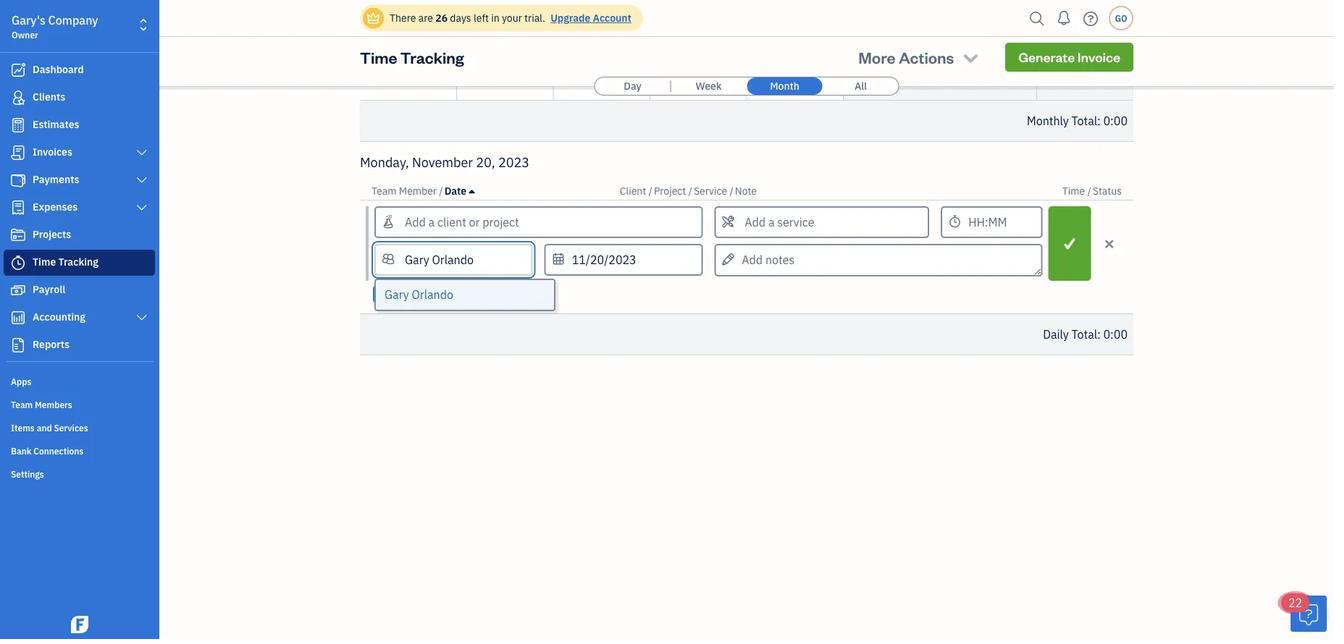 Task type: locate. For each thing, give the bounding box(es) containing it.
/ left note link
[[730, 184, 734, 198]]

crown image
[[366, 11, 381, 26]]

tracking down are
[[400, 47, 464, 67]]

there are 26 days left in your trial. upgrade account
[[390, 11, 632, 25]]

service
[[694, 184, 727, 198]]

time tracking inside main element
[[33, 255, 99, 269]]

time tracking down the there
[[360, 47, 464, 67]]

orlando
[[412, 287, 453, 302]]

gary's
[[12, 13, 46, 28]]

1 : from the top
[[1098, 113, 1101, 129]]

monthly total : 0:00
[[1027, 113, 1128, 129]]

0 vertical spatial —
[[1119, 0, 1128, 15]]

0 horizontal spatial time tracking
[[33, 255, 99, 269]]

accounting
[[33, 310, 85, 324]]

1 vertical spatial chevron large down image
[[135, 312, 149, 324]]

1 total from the top
[[1072, 113, 1098, 129]]

1 horizontal spatial 26
[[436, 11, 448, 25]]

26 inside button
[[363, 41, 375, 55]]

expenses link
[[4, 195, 155, 221]]

0:00
[[1104, 113, 1128, 129], [1104, 327, 1128, 342]]

2 horizontal spatial 26
[[1095, 41, 1107, 55]]

0:00 for daily total : 0:00
[[1104, 327, 1128, 342]]

/ left service
[[689, 184, 693, 198]]

nov
[[1075, 41, 1092, 55]]

freshbooks image
[[68, 617, 91, 634]]

time
[[360, 47, 397, 67], [1063, 184, 1085, 198], [33, 255, 56, 269]]

1 — from the top
[[1119, 0, 1128, 15]]

1 0:00 from the top
[[1104, 113, 1128, 129]]

time tracking
[[360, 47, 464, 67], [33, 255, 99, 269]]

/ left the status link
[[1088, 184, 1092, 198]]

0:00 right the daily
[[1104, 327, 1128, 342]]

chevron large down image for payments
[[135, 175, 149, 186]]

expense image
[[9, 201, 27, 215]]

go
[[1115, 12, 1128, 24]]

dashboard
[[33, 63, 84, 76]]

1 chevron large down image from the top
[[135, 147, 149, 159]]

0 horizontal spatial tracking
[[58, 255, 99, 269]]

team down apps
[[11, 399, 33, 411]]

all
[[855, 79, 867, 93]]

2023
[[498, 154, 530, 171]]

tracking
[[400, 47, 464, 67], [58, 255, 99, 269]]

/
[[439, 184, 443, 198], [649, 184, 653, 198], [689, 184, 693, 198], [730, 184, 734, 198], [1088, 184, 1092, 198]]

2 / from the left
[[649, 184, 653, 198]]

0 vertical spatial total
[[1072, 113, 1098, 129]]

1 / from the left
[[439, 184, 443, 198]]

chevron large down image up payments "link"
[[135, 147, 149, 159]]

team inside main element
[[11, 399, 33, 411]]

2 : from the top
[[1098, 327, 1101, 342]]

total for daily total
[[1072, 327, 1098, 342]]

chevron large down image inside invoices link
[[135, 147, 149, 159]]

total right monthly
[[1072, 113, 1098, 129]]

2 vertical spatial time
[[33, 255, 56, 269]]

Add a name text field
[[376, 246, 532, 275]]

26 left -
[[1095, 41, 1107, 55]]

time inside main element
[[33, 255, 56, 269]]

26 down crown icon
[[363, 41, 375, 55]]

month
[[770, 79, 800, 93]]

0:00 for monthly total : 0:00
[[1104, 113, 1128, 129]]

estimates link
[[4, 112, 155, 138]]

0 vertical spatial team
[[372, 184, 397, 198]]

time left the status link
[[1063, 184, 1085, 198]]

Duration text field
[[941, 206, 1043, 238]]

time tracking link
[[4, 250, 155, 276]]

1 vertical spatial tracking
[[58, 255, 99, 269]]

1 vertical spatial —
[[1119, 61, 1128, 76]]

go button
[[1109, 6, 1134, 30]]

Add a client or project text field
[[376, 208, 702, 237]]

1 vertical spatial time
[[1063, 184, 1085, 198]]

chevron large down image down invoices link
[[135, 175, 149, 186]]

2 total from the top
[[1072, 327, 1098, 342]]

company
[[48, 13, 98, 28]]

main element
[[0, 0, 196, 640]]

tracking inside main element
[[58, 255, 99, 269]]

2 chevron large down image from the top
[[135, 202, 149, 214]]

1 horizontal spatial time
[[360, 47, 397, 67]]

— down 30
[[1119, 61, 1128, 76]]

0 vertical spatial time
[[360, 47, 397, 67]]

total right the daily
[[1072, 327, 1098, 342]]

— right go to help "icon"
[[1119, 0, 1128, 15]]

Add a service text field
[[716, 208, 928, 237]]

items and services link
[[4, 417, 155, 438]]

time tracking down projects link
[[33, 255, 99, 269]]

monday,
[[360, 154, 409, 171]]

1 vertical spatial chevron large down image
[[135, 202, 149, 214]]

:
[[1098, 113, 1101, 129], [1098, 327, 1101, 342]]

27 button
[[457, 39, 553, 100]]

nov 26 - 30 —
[[1075, 41, 1128, 76]]

0:00 down nov 26 - 30 —
[[1104, 113, 1128, 129]]

day link
[[595, 78, 671, 95]]

time down crown icon
[[360, 47, 397, 67]]

generate invoice
[[1019, 49, 1121, 66]]

account
[[593, 11, 632, 25]]

26 right are
[[436, 11, 448, 25]]

date link
[[445, 184, 475, 198]]

team members
[[11, 399, 72, 411]]

0 horizontal spatial time
[[33, 255, 56, 269]]

project link
[[654, 184, 689, 198]]

1 vertical spatial team
[[11, 399, 33, 411]]

2 chevron large down image from the top
[[135, 312, 149, 324]]

estimate image
[[9, 118, 27, 133]]

connections
[[34, 446, 84, 457]]

generate invoice button
[[1006, 43, 1134, 72]]

0 vertical spatial 0:00
[[1104, 113, 1128, 129]]

1 vertical spatial :
[[1098, 327, 1101, 342]]

clients link
[[4, 85, 155, 111]]

gary orlando option
[[376, 280, 554, 310]]

time link
[[1063, 184, 1088, 198]]

items
[[11, 422, 35, 434]]

1 chevron large down image from the top
[[135, 175, 149, 186]]

1 horizontal spatial time tracking
[[360, 47, 464, 67]]

1 horizontal spatial team
[[372, 184, 397, 198]]

trial.
[[525, 11, 545, 25]]

0 horizontal spatial 26
[[363, 41, 375, 55]]

tracking down projects link
[[58, 255, 99, 269]]

invoices link
[[4, 140, 155, 166]]

accounting link
[[4, 305, 155, 331]]

0 vertical spatial tracking
[[400, 47, 464, 67]]

projects link
[[4, 222, 155, 249]]

0 vertical spatial chevron large down image
[[135, 147, 149, 159]]

chevron large down image down payments "link"
[[135, 202, 149, 214]]

0 vertical spatial time tracking
[[360, 47, 464, 67]]

0 vertical spatial :
[[1098, 113, 1101, 129]]

1 vertical spatial total
[[1072, 327, 1098, 342]]

2 0:00 from the top
[[1104, 327, 1128, 342]]

bank
[[11, 446, 31, 457]]

cancel image
[[1103, 235, 1116, 252]]

chevron large down image
[[135, 175, 149, 186], [135, 312, 149, 324]]

team down monday,
[[372, 184, 397, 198]]

settings
[[11, 469, 44, 480]]

/ left date
[[439, 184, 443, 198]]

total
[[1072, 113, 1098, 129], [1072, 327, 1098, 342]]

—
[[1119, 0, 1128, 15], [1119, 61, 1128, 76]]

estimates
[[33, 118, 79, 131]]

: for monthly total
[[1098, 113, 1101, 129]]

chevron large down image
[[135, 147, 149, 159], [135, 202, 149, 214]]

daily
[[1043, 327, 1069, 342]]

— inside nov 26 - 30 —
[[1119, 61, 1128, 76]]

0 horizontal spatial team
[[11, 399, 33, 411]]

2 — from the top
[[1119, 61, 1128, 76]]

1 vertical spatial time tracking
[[33, 255, 99, 269]]

chevron large down image for invoices
[[135, 147, 149, 159]]

/ right client
[[649, 184, 653, 198]]

month link
[[747, 78, 823, 95]]

client / project / service / note
[[620, 184, 757, 198]]

upgrade account link
[[548, 11, 632, 25]]

time right timer image
[[33, 255, 56, 269]]

0 vertical spatial chevron large down image
[[135, 175, 149, 186]]

chevron large down image up the reports link
[[135, 312, 149, 324]]

1 vertical spatial 0:00
[[1104, 327, 1128, 342]]

26 button
[[360, 39, 456, 100]]

: right monthly
[[1098, 113, 1101, 129]]

: right the daily
[[1098, 327, 1101, 342]]



Task type: describe. For each thing, give the bounding box(es) containing it.
payroll
[[33, 283, 65, 296]]

service link
[[694, 184, 730, 198]]

expenses
[[33, 200, 78, 214]]

project
[[654, 184, 686, 198]]

gary orlando list box
[[376, 280, 554, 310]]

money image
[[9, 283, 27, 298]]

there
[[390, 11, 416, 25]]

apps
[[11, 376, 31, 388]]

30
[[1116, 41, 1128, 55]]

notifications image
[[1053, 4, 1076, 33]]

week
[[696, 79, 722, 93]]

member
[[399, 184, 437, 198]]

apps link
[[4, 370, 155, 392]]

invoice
[[1078, 49, 1121, 66]]

4 / from the left
[[730, 184, 734, 198]]

22 button
[[1282, 594, 1327, 632]]

monday, november 20, 2023
[[360, 154, 530, 171]]

note
[[735, 184, 757, 198]]

payroll link
[[4, 277, 155, 304]]

your
[[502, 11, 522, 25]]

projects
[[33, 228, 71, 241]]

dashboard image
[[9, 63, 27, 78]]

actions
[[899, 47, 954, 67]]

all link
[[823, 78, 899, 95]]

22
[[1289, 596, 1303, 611]]

gary
[[385, 287, 409, 302]]

and
[[37, 422, 52, 434]]

client image
[[9, 91, 27, 105]]

payments
[[33, 173, 79, 186]]

daily total : 0:00
[[1043, 327, 1128, 342]]

left
[[474, 11, 489, 25]]

total for monthly total
[[1072, 113, 1098, 129]]

chart image
[[9, 311, 27, 325]]

payment image
[[9, 173, 27, 188]]

reports link
[[4, 333, 155, 359]]

status link
[[1093, 184, 1122, 198]]

20,
[[476, 154, 495, 171]]

chevrondown image
[[961, 47, 981, 67]]

owner
[[12, 29, 38, 41]]

more actions button
[[846, 40, 994, 75]]

go to help image
[[1079, 8, 1103, 29]]

team members link
[[4, 393, 155, 415]]

more actions
[[859, 47, 954, 67]]

team member /
[[372, 184, 443, 198]]

status
[[1093, 184, 1122, 198]]

Add notes text field
[[715, 244, 1043, 277]]

invoices
[[33, 145, 72, 159]]

-
[[1109, 41, 1113, 55]]

more
[[859, 47, 896, 67]]

bank connections link
[[4, 440, 155, 462]]

monthly
[[1027, 113, 1069, 129]]

timer image
[[9, 256, 27, 270]]

team for team member /
[[372, 184, 397, 198]]

day
[[624, 79, 642, 93]]

1 horizontal spatial tracking
[[400, 47, 464, 67]]

clients
[[33, 90, 65, 104]]

november
[[412, 154, 473, 171]]

gary orlando
[[385, 287, 453, 302]]

check image
[[376, 287, 389, 301]]

settings link
[[4, 463, 155, 485]]

resource center badge image
[[1291, 596, 1327, 632]]

26 inside nov 26 - 30 —
[[1095, 41, 1107, 55]]

caretup image
[[469, 185, 475, 197]]

payments link
[[4, 167, 155, 193]]

chevron large down image for accounting
[[135, 312, 149, 324]]

3 / from the left
[[689, 184, 693, 198]]

time / status
[[1063, 184, 1122, 198]]

billable
[[395, 287, 435, 302]]

upgrade
[[551, 11, 591, 25]]

team for team members
[[11, 399, 33, 411]]

members
[[35, 399, 72, 411]]

in
[[491, 11, 500, 25]]

: for daily total
[[1098, 327, 1101, 342]]

week link
[[671, 78, 747, 95]]

date
[[445, 184, 467, 198]]

Date in MM/DD/YYYY format text field
[[545, 244, 703, 276]]

search image
[[1026, 8, 1049, 29]]

are
[[419, 11, 433, 25]]

report image
[[9, 338, 27, 353]]

5 / from the left
[[1088, 184, 1092, 198]]

services
[[54, 422, 88, 434]]

dashboard link
[[4, 57, 155, 83]]

log time image
[[1062, 236, 1078, 251]]

27
[[460, 41, 472, 55]]

project image
[[9, 228, 27, 243]]

invoice image
[[9, 146, 27, 160]]

gary's company owner
[[12, 13, 98, 41]]

note link
[[735, 184, 757, 198]]

2 horizontal spatial time
[[1063, 184, 1085, 198]]

client
[[620, 184, 646, 198]]

items and services
[[11, 422, 88, 434]]

chevron large down image for expenses
[[135, 202, 149, 214]]

reports
[[33, 338, 70, 351]]



Task type: vqa. For each thing, say whether or not it's contained in the screenshot.
-
yes



